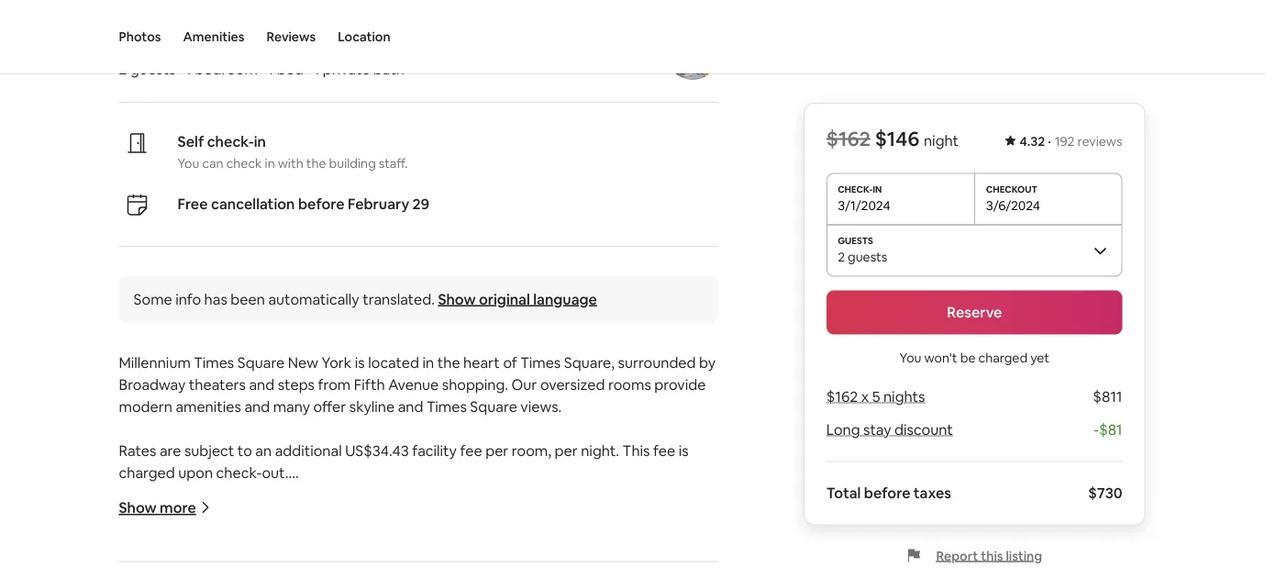 Task type: locate. For each thing, give the bounding box(es) containing it.
bed
[[277, 59, 304, 78]]

2 horizontal spatial 1
[[314, 59, 320, 78]]

broadway
[[119, 375, 186, 394]]

of
[[503, 353, 518, 372]]

1 $162 from the top
[[827, 126, 871, 152]]

1 horizontal spatial per
[[555, 441, 578, 460]]

$162 x 5 nights button
[[827, 387, 926, 406]]

york
[[322, 353, 352, 372]]

info
[[176, 289, 201, 308]]

0 horizontal spatial you
[[178, 155, 199, 171]]

· left 192
[[1048, 133, 1052, 150]]

0 vertical spatial guests
[[130, 59, 176, 78]]

charged right 'be'
[[979, 349, 1028, 366]]

fee right this
[[654, 441, 676, 460]]

1 vertical spatial check-
[[216, 463, 262, 482]]

hotel hosted by millennium broadway 2 guests · 1 bedroom · 1 bed · 1 private bath
[[119, 27, 475, 78]]

1 horizontal spatial is
[[679, 441, 689, 460]]

0 horizontal spatial guests
[[130, 59, 176, 78]]

square
[[237, 353, 285, 372], [470, 397, 518, 416]]

report
[[937, 548, 979, 564]]

per
[[486, 441, 509, 460], [555, 441, 578, 460]]

fee
[[460, 441, 483, 460], [654, 441, 676, 460]]

per left night.
[[555, 441, 578, 460]]

this
[[981, 548, 1004, 564]]

1 vertical spatial the
[[438, 353, 460, 372]]

0 vertical spatial show
[[438, 289, 476, 308]]

the inside self check-in you can check in with the building staff.
[[306, 155, 326, 171]]

check- inside rates are subject to an additional us$34.43 facility fee per room, per night. this fee is charged upon check-out.
[[216, 463, 262, 482]]

by up provide
[[699, 353, 716, 372]]

many
[[273, 397, 310, 416]]

charged down rates on the left of the page
[[119, 463, 175, 482]]

in
[[254, 132, 266, 150], [265, 155, 275, 171], [423, 353, 434, 372]]

times up the our on the bottom left
[[521, 353, 561, 372]]

by up bedroom
[[246, 27, 270, 53]]

per left room,
[[486, 441, 509, 460]]

1 horizontal spatial fee
[[654, 441, 676, 460]]

square down shopping.
[[470, 397, 518, 416]]

some
[[134, 289, 172, 308]]

in up check in the top of the page
[[254, 132, 266, 150]]

· right bed
[[307, 59, 310, 78]]

the inside millennium times square new york is located in the heart of times square, surrounded by broadway theaters and steps from fifth avenue shopping. our oversized rooms provide modern amenities and many offer skyline and times square views.
[[438, 353, 460, 372]]

is inside millennium times square new york is located in the heart of times square, surrounded by broadway theaters and steps from fifth avenue shopping. our oversized rooms provide modern amenities and many offer skyline and times square views.
[[355, 353, 365, 372]]

show more
[[119, 498, 196, 517]]

0 vertical spatial you
[[178, 155, 199, 171]]

times up theaters on the bottom of the page
[[194, 353, 234, 372]]

192
[[1055, 133, 1075, 150]]

views.
[[521, 397, 562, 416]]

you
[[178, 155, 199, 171], [900, 349, 922, 366]]

0 horizontal spatial fee
[[460, 441, 483, 460]]

0 vertical spatial check-
[[207, 132, 254, 150]]

upon
[[178, 463, 213, 482]]

fee right facility
[[460, 441, 483, 460]]

millennium broadway
[[274, 27, 475, 53]]

2 inside hotel hosted by millennium broadway 2 guests · 1 bedroom · 1 bed · 1 private bath
[[119, 59, 127, 78]]

0 horizontal spatial 2
[[119, 59, 127, 78]]

total
[[827, 484, 862, 503]]

0 horizontal spatial show
[[119, 498, 157, 517]]

2 $162 from the top
[[827, 387, 859, 406]]

check
[[226, 155, 262, 171]]

and left many on the bottom of the page
[[245, 397, 270, 416]]

in inside millennium times square new york is located in the heart of times square, surrounded by broadway theaters and steps from fifth avenue shopping. our oversized rooms provide modern amenities and many offer skyline and times square views.
[[423, 353, 434, 372]]

the left heart
[[438, 353, 460, 372]]

2 fee from the left
[[654, 441, 676, 460]]

before down with
[[298, 194, 345, 213]]

0 vertical spatial is
[[355, 353, 365, 372]]

2 vertical spatial in
[[423, 353, 434, 372]]

0 vertical spatial before
[[298, 194, 345, 213]]

1 horizontal spatial 2
[[838, 248, 845, 265]]

hotel
[[119, 27, 171, 53]]

1 vertical spatial is
[[679, 441, 689, 460]]

charged
[[979, 349, 1028, 366], [119, 463, 175, 482]]

free cancellation before february 29
[[178, 194, 430, 213]]

· down the hosted
[[179, 59, 182, 78]]

you inside self check-in you can check in with the building staff.
[[178, 155, 199, 171]]

can
[[202, 155, 224, 171]]

show
[[438, 289, 476, 308], [119, 498, 157, 517]]

1 horizontal spatial 1
[[268, 59, 274, 78]]

1 right bed
[[314, 59, 320, 78]]

1 vertical spatial guests
[[848, 248, 888, 265]]

you left won't at the bottom right
[[900, 349, 922, 366]]

1 horizontal spatial show
[[438, 289, 476, 308]]

before
[[298, 194, 345, 213], [865, 484, 911, 503]]

1 left bed
[[268, 59, 274, 78]]

check- up check in the top of the page
[[207, 132, 254, 150]]

0 horizontal spatial charged
[[119, 463, 175, 482]]

reviews
[[1078, 133, 1123, 150]]

show more button
[[119, 498, 211, 517]]

reserve
[[947, 303, 1003, 322]]

1 horizontal spatial the
[[438, 353, 460, 372]]

and
[[249, 375, 275, 394], [245, 397, 270, 416], [398, 397, 424, 416]]

is right york
[[355, 353, 365, 372]]

avenue
[[388, 375, 439, 394]]

building
[[329, 155, 376, 171]]

times down shopping.
[[427, 397, 467, 416]]

0 vertical spatial by
[[246, 27, 270, 53]]

1 vertical spatial charged
[[119, 463, 175, 482]]

0 vertical spatial charged
[[979, 349, 1028, 366]]

1 horizontal spatial you
[[900, 349, 922, 366]]

1 fee from the left
[[460, 441, 483, 460]]

0 horizontal spatial square
[[237, 353, 285, 372]]

taxes
[[914, 484, 952, 503]]

0 horizontal spatial per
[[486, 441, 509, 460]]

0 horizontal spatial 1
[[186, 59, 192, 78]]

$162 left the x
[[827, 387, 859, 406]]

check-
[[207, 132, 254, 150], [216, 463, 262, 482]]

located
[[368, 353, 420, 372]]

original
[[479, 289, 530, 308]]

rates
[[119, 441, 156, 460]]

in up the avenue at the bottom of page
[[423, 353, 434, 372]]

times
[[194, 353, 234, 372], [521, 353, 561, 372], [427, 397, 467, 416]]

this
[[623, 441, 650, 460]]

1 vertical spatial $162
[[827, 387, 859, 406]]

before right total on the right of page
[[865, 484, 911, 503]]

1 vertical spatial you
[[900, 349, 922, 366]]

reviews button
[[267, 0, 316, 73]]

1 vertical spatial by
[[699, 353, 716, 372]]

1 horizontal spatial guests
[[848, 248, 888, 265]]

by
[[246, 27, 270, 53], [699, 353, 716, 372]]

2 1 from the left
[[268, 59, 274, 78]]

guests down 3/1/2024
[[848, 248, 888, 265]]

3/1/2024
[[838, 197, 891, 213]]

1 vertical spatial in
[[265, 155, 275, 171]]

1 down the hosted
[[186, 59, 192, 78]]

2 down 3/1/2024
[[838, 248, 845, 265]]

by inside millennium times square new york is located in the heart of times square, surrounded by broadway theaters and steps from fifth avenue shopping. our oversized rooms provide modern amenities and many offer skyline and times square views.
[[699, 353, 716, 372]]

3/6/2024
[[987, 197, 1041, 213]]

steps
[[278, 375, 315, 394]]

3 1 from the left
[[314, 59, 320, 78]]

guests down hotel
[[130, 59, 176, 78]]

show left original
[[438, 289, 476, 308]]

1 horizontal spatial square
[[470, 397, 518, 416]]

discount
[[895, 420, 954, 439]]

0 horizontal spatial the
[[306, 155, 326, 171]]

2 down hotel
[[119, 59, 127, 78]]

square up steps
[[237, 353, 285, 372]]

0 horizontal spatial is
[[355, 353, 365, 372]]

2 horizontal spatial times
[[521, 353, 561, 372]]

show left more at the bottom left of the page
[[119, 498, 157, 517]]

is
[[355, 353, 365, 372], [679, 441, 689, 460]]

$162
[[827, 126, 871, 152], [827, 387, 859, 406]]

2
[[119, 59, 127, 78], [838, 248, 845, 265]]

is right this
[[679, 441, 689, 460]]

$811
[[1094, 387, 1123, 406]]

$162 left $146
[[827, 126, 871, 152]]

0 vertical spatial $162
[[827, 126, 871, 152]]

2 guests button
[[827, 224, 1123, 276]]

1 vertical spatial 2
[[838, 248, 845, 265]]

in left with
[[265, 155, 275, 171]]

0 vertical spatial 2
[[119, 59, 127, 78]]

you down the "self"
[[178, 155, 199, 171]]

·
[[179, 59, 182, 78], [261, 59, 264, 78], [307, 59, 310, 78], [1048, 133, 1052, 150]]

won't
[[925, 349, 958, 366]]

0 vertical spatial the
[[306, 155, 326, 171]]

long stay discount button
[[827, 420, 954, 439]]

subject
[[184, 441, 234, 460]]

1 vertical spatial before
[[865, 484, 911, 503]]

1 horizontal spatial by
[[699, 353, 716, 372]]

29
[[413, 194, 430, 213]]

0 horizontal spatial by
[[246, 27, 270, 53]]

the right with
[[306, 155, 326, 171]]

the for heart
[[438, 353, 460, 372]]

check- down 'to'
[[216, 463, 262, 482]]

fifth
[[354, 375, 385, 394]]

2 inside dropdown button
[[838, 248, 845, 265]]

learn more about the host, millennium broadway. image
[[667, 28, 719, 80], [667, 28, 719, 80]]



Task type: vqa. For each thing, say whether or not it's contained in the screenshot.
the check- within the Rates are subject to an additional US$34.43 facility fee per room, per night. This fee is charged upon check-out.
yes



Task type: describe. For each thing, give the bounding box(es) containing it.
x
[[862, 387, 870, 406]]

2 per from the left
[[555, 441, 578, 460]]

additional
[[275, 441, 342, 460]]

-$81
[[1094, 420, 1123, 439]]

· left bed
[[261, 59, 264, 78]]

you won't be charged yet
[[900, 349, 1050, 366]]

skyline
[[349, 397, 395, 416]]

$146
[[876, 126, 920, 152]]

-
[[1094, 420, 1100, 439]]

$162 $146 night
[[827, 126, 959, 152]]

us$34.43
[[345, 441, 409, 460]]

free
[[178, 194, 208, 213]]

reserve button
[[827, 291, 1123, 335]]

0 horizontal spatial before
[[298, 194, 345, 213]]

more
[[160, 498, 196, 517]]

bath
[[373, 59, 405, 78]]

be
[[961, 349, 976, 366]]

night
[[925, 131, 959, 150]]

5
[[873, 387, 881, 406]]

1 per from the left
[[486, 441, 509, 460]]

2 guests
[[838, 248, 888, 265]]

modern
[[119, 397, 172, 416]]

1 vertical spatial show
[[119, 498, 157, 517]]

$81
[[1100, 420, 1123, 439]]

guests inside hotel hosted by millennium broadway 2 guests · 1 bedroom · 1 bed · 1 private bath
[[130, 59, 176, 78]]

location button
[[338, 0, 391, 73]]

1 horizontal spatial charged
[[979, 349, 1028, 366]]

square,
[[564, 353, 615, 372]]

$730
[[1089, 484, 1123, 503]]

out.
[[262, 463, 289, 482]]

our
[[512, 375, 537, 394]]

check- inside self check-in you can check in with the building staff.
[[207, 132, 254, 150]]

cancellation
[[211, 194, 295, 213]]

night.
[[581, 441, 620, 460]]

long
[[827, 420, 861, 439]]

1 1 from the left
[[186, 59, 192, 78]]

amenities
[[183, 28, 245, 45]]

guests inside 2 guests dropdown button
[[848, 248, 888, 265]]

facility
[[412, 441, 457, 460]]

$162 for x
[[827, 387, 859, 406]]

some info has been automatically translated. show original language
[[134, 289, 597, 308]]

amenities button
[[183, 0, 245, 73]]

1 horizontal spatial times
[[427, 397, 467, 416]]

automatically
[[268, 289, 360, 308]]

surrounded
[[618, 353, 696, 372]]

stay
[[864, 420, 892, 439]]

0 horizontal spatial times
[[194, 353, 234, 372]]

are
[[160, 441, 181, 460]]

listing
[[1006, 548, 1043, 564]]

translated.
[[363, 289, 435, 308]]

heart
[[464, 353, 500, 372]]

self
[[178, 132, 204, 150]]

has
[[204, 289, 227, 308]]

1 horizontal spatial before
[[865, 484, 911, 503]]

and down the avenue at the bottom of page
[[398, 397, 424, 416]]

room,
[[512, 441, 552, 460]]

february
[[348, 194, 410, 213]]

from
[[318, 375, 351, 394]]

photos button
[[119, 0, 161, 73]]

charged inside rates are subject to an additional us$34.43 facility fee per room, per night. this fee is charged upon check-out.
[[119, 463, 175, 482]]

amenities
[[176, 397, 241, 416]]

and left steps
[[249, 375, 275, 394]]

$162 x 5 nights
[[827, 387, 926, 406]]

new
[[288, 353, 319, 372]]

bedroom
[[195, 59, 258, 78]]

0 vertical spatial in
[[254, 132, 266, 150]]

0 vertical spatial square
[[237, 353, 285, 372]]

private
[[323, 59, 370, 78]]

an
[[255, 441, 272, 460]]

been
[[231, 289, 265, 308]]

show original language button
[[438, 289, 597, 308]]

$162 for $146
[[827, 126, 871, 152]]

report this listing
[[937, 548, 1043, 564]]

shopping.
[[442, 375, 509, 394]]

by inside hotel hosted by millennium broadway 2 guests · 1 bedroom · 1 bed · 1 private bath
[[246, 27, 270, 53]]

millennium times square new york is located in the heart of times square, surrounded by broadway theaters and steps from fifth avenue shopping. our oversized rooms provide modern amenities and many offer skyline and times square views.
[[119, 353, 719, 416]]

is inside rates are subject to an additional us$34.43 facility fee per room, per night. this fee is charged upon check-out.
[[679, 441, 689, 460]]

4.32 · 192 reviews
[[1020, 133, 1123, 150]]

the for building
[[306, 155, 326, 171]]

offer
[[314, 397, 346, 416]]

hosted
[[175, 27, 242, 53]]

report this listing button
[[907, 548, 1043, 564]]

1 vertical spatial square
[[470, 397, 518, 416]]

provide
[[655, 375, 706, 394]]

to
[[238, 441, 252, 460]]

location
[[338, 28, 391, 45]]

4.32
[[1020, 133, 1046, 150]]

language
[[533, 289, 597, 308]]

total before taxes
[[827, 484, 952, 503]]

rates are subject to an additional us$34.43 facility fee per room, per night. this fee is charged upon check-out.
[[119, 441, 692, 482]]

theaters
[[189, 375, 246, 394]]

reviews
[[267, 28, 316, 45]]

yet
[[1031, 349, 1050, 366]]

millennium
[[119, 353, 191, 372]]

staff.
[[379, 155, 408, 171]]

oversized
[[541, 375, 605, 394]]



